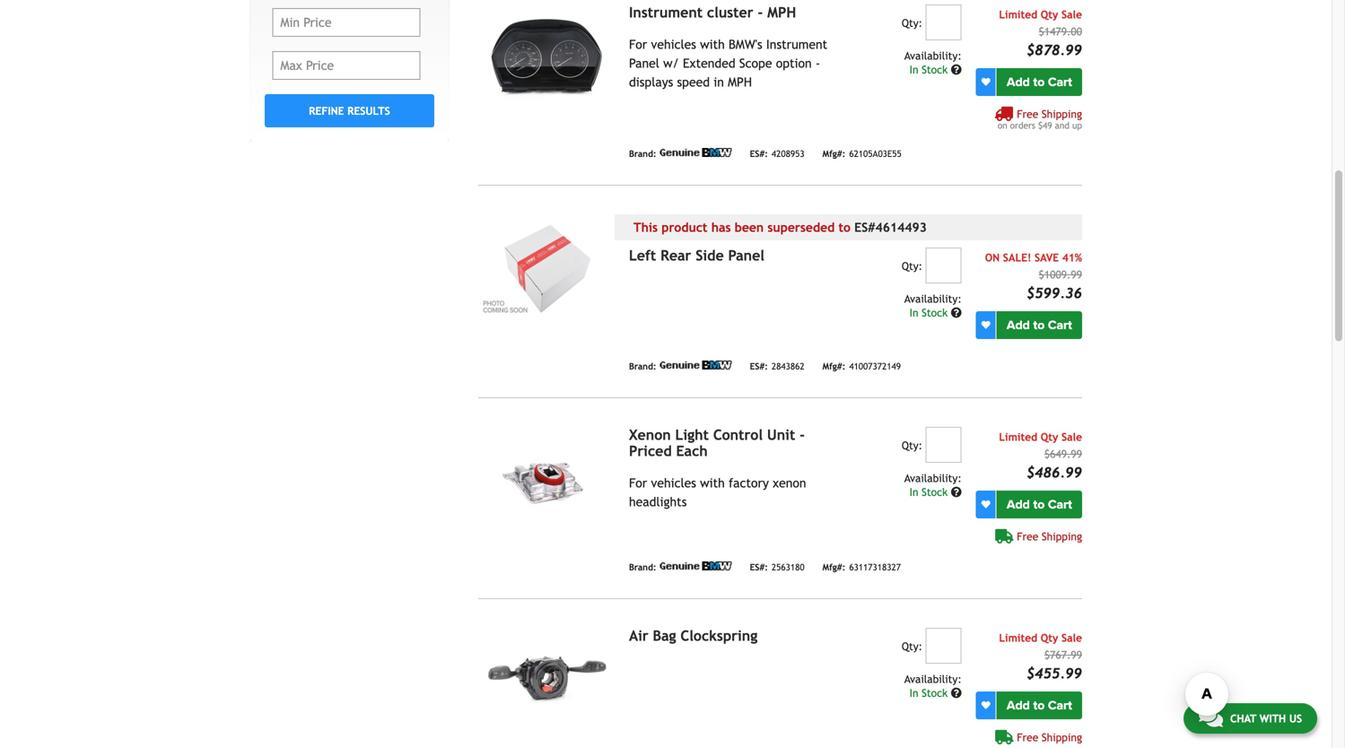Task type: describe. For each thing, give the bounding box(es) containing it.
in
[[714, 75, 724, 89]]

to for $599.36
[[1033, 318, 1045, 333]]

mfg#: 62105a03e55
[[823, 149, 902, 159]]

with for cluster
[[700, 37, 725, 52]]

add to cart button for $878.99
[[997, 68, 1082, 96]]

light
[[675, 427, 709, 443]]

air
[[629, 628, 649, 644]]

cart for $878.99
[[1048, 74, 1072, 90]]

mfg#: for instrument cluster - mph
[[823, 149, 846, 159]]

es#: 2563180
[[750, 562, 805, 573]]

mfg#: for xenon light control unit - priced each
[[823, 562, 846, 573]]

4 in stock from the top
[[910, 687, 951, 699]]

left
[[629, 247, 656, 264]]

superseded
[[768, 220, 835, 235]]

add to cart for $599.36
[[1007, 318, 1072, 333]]

add to cart button for $455.99
[[997, 692, 1082, 720]]

in stock for $599.36
[[910, 306, 951, 319]]

sale for $878.99
[[1062, 8, 1082, 21]]

add to cart for $878.99
[[1007, 74, 1072, 90]]

0 vertical spatial instrument
[[629, 4, 703, 21]]

genuine bmw - corporate logo image for cluster
[[660, 148, 732, 157]]

each
[[676, 443, 708, 459]]

refine results link
[[265, 94, 434, 128]]

es#4614493 link
[[854, 220, 927, 235]]

refine results
[[309, 105, 390, 117]]

add to cart button for $486.99
[[997, 491, 1082, 519]]

xenon light control unit - priced each
[[629, 427, 805, 459]]

xenon
[[773, 476, 806, 490]]

2843862
[[772, 361, 805, 372]]

41%
[[1062, 251, 1082, 264]]

62105a03e55
[[849, 149, 902, 159]]

add to wish list image for $599.36
[[981, 321, 990, 330]]

with for light
[[700, 476, 725, 490]]

on
[[998, 120, 1007, 130]]

- inside 'xenon light control unit - priced each'
[[800, 427, 805, 443]]

speed
[[677, 75, 710, 89]]

41007372149
[[849, 361, 901, 372]]

2 mfg#: from the top
[[823, 361, 846, 372]]

availability: for $878.99
[[904, 49, 962, 62]]

instrument cluster - mph link
[[629, 4, 796, 21]]

brand: for xenon
[[629, 562, 656, 573]]

mph inside for vehicles with bmw's instrument panel w/ extended scope option - displays speed in mph
[[728, 75, 752, 89]]

cart for $486.99
[[1048, 497, 1072, 512]]

free for $455.99
[[1017, 731, 1038, 744]]

stock for $486.99
[[922, 486, 948, 498]]

us
[[1289, 712, 1302, 725]]

mfg#: 41007372149
[[823, 361, 901, 372]]

es#: for -
[[750, 149, 768, 159]]

bmw's
[[729, 37, 762, 52]]

on
[[985, 251, 1000, 264]]

es#2563180 - 63117318327 - xenon light control unit - priced each - for vehicles with factory xenon headlights - genuine bmw - bmw image
[[478, 427, 615, 529]]

results
[[347, 105, 390, 117]]

add to wish list image for $878.99
[[981, 78, 990, 87]]

thumbnail image image
[[478, 214, 615, 317]]

question circle image for $878.99
[[951, 64, 962, 75]]

vehicles for instrument
[[651, 37, 696, 52]]

stock for $878.99
[[922, 63, 948, 76]]

2563180
[[772, 562, 805, 573]]

in for $878.99
[[910, 63, 918, 76]]

instrument cluster - mph
[[629, 4, 796, 21]]

air bag clockspring link
[[629, 628, 758, 644]]

to right superseded
[[839, 220, 851, 235]]

es#: for control
[[750, 562, 768, 573]]

free shipping for $486.99
[[1017, 530, 1082, 543]]

in for $486.99
[[910, 486, 918, 498]]

and
[[1055, 120, 1070, 130]]

- inside for vehicles with bmw's instrument panel w/ extended scope option - displays speed in mph
[[816, 56, 820, 70]]

orders
[[1010, 120, 1035, 130]]

comments image
[[1199, 707, 1223, 729]]

4 qty: from the top
[[902, 640, 923, 653]]

$649.99
[[1044, 448, 1082, 460]]

availability: for $599.36
[[904, 292, 962, 305]]

add for $455.99
[[1007, 698, 1030, 713]]

4 availability: from the top
[[904, 673, 962, 686]]

control
[[713, 427, 763, 443]]

0 horizontal spatial -
[[758, 4, 763, 21]]

limited for $878.99
[[999, 8, 1037, 21]]

in stock for $878.99
[[910, 63, 951, 76]]

this
[[634, 220, 658, 235]]

cluster
[[707, 4, 753, 21]]

factory
[[729, 476, 769, 490]]

chat with us
[[1230, 712, 1302, 725]]

Max Price number field
[[272, 51, 420, 80]]

instrument inside for vehicles with bmw's instrument panel w/ extended scope option - displays speed in mph
[[766, 37, 828, 52]]

left rear side panel link
[[629, 247, 765, 264]]

2 genuine bmw - corporate logo image from the top
[[660, 361, 732, 370]]

add to wish list image for $486.99
[[981, 500, 990, 509]]

add to wish list image for $455.99
[[981, 701, 990, 710]]

genuine bmw - corporate logo image for light
[[660, 562, 732, 571]]

63117318327
[[849, 562, 901, 573]]

$486.99
[[1026, 464, 1082, 481]]

qty: for $878.99
[[902, 17, 923, 29]]

qty: for $486.99
[[902, 439, 923, 452]]

es#4208953 - 62105a03e55 - instrument cluster - mph - for vehicles with bmw's instrument panel w/ extended scope option - displays speed in mph - genuine bmw - bmw image
[[478, 4, 615, 107]]



Task type: locate. For each thing, give the bounding box(es) containing it.
- right unit
[[800, 427, 805, 443]]

add to cart down the $486.99
[[1007, 497, 1072, 512]]

shipping for $486.99
[[1042, 530, 1082, 543]]

instrument up option
[[766, 37, 828, 52]]

$1009.99
[[1039, 268, 1082, 281]]

3 in from the top
[[910, 486, 918, 498]]

3 mfg#: from the top
[[823, 562, 846, 573]]

1 add to wish list image from the top
[[981, 78, 990, 87]]

qty inside limited qty sale $649.99 $486.99
[[1041, 431, 1058, 443]]

chat
[[1230, 712, 1256, 725]]

mph
[[767, 4, 796, 21], [728, 75, 752, 89]]

add for $878.99
[[1007, 74, 1030, 90]]

limited inside limited qty sale $649.99 $486.99
[[999, 431, 1037, 443]]

2 vertical spatial -
[[800, 427, 805, 443]]

qty for $878.99
[[1041, 8, 1058, 21]]

1 in stock from the top
[[910, 63, 951, 76]]

3 cart from the top
[[1048, 497, 1072, 512]]

shipping for $455.99
[[1042, 731, 1082, 744]]

add to cart button down $599.36
[[997, 311, 1082, 339]]

1 limited from the top
[[999, 8, 1037, 21]]

to down $878.99
[[1033, 74, 1045, 90]]

sale for $455.99
[[1062, 632, 1082, 644]]

shipping down the $486.99
[[1042, 530, 1082, 543]]

2 vertical spatial free
[[1017, 731, 1038, 744]]

add to wish list image
[[981, 78, 990, 87], [981, 321, 990, 330], [981, 500, 990, 509], [981, 701, 990, 710]]

2 free from the top
[[1017, 530, 1038, 543]]

free
[[1017, 108, 1038, 120], [1017, 530, 1038, 543], [1017, 731, 1038, 744]]

1 brand: from the top
[[629, 149, 656, 159]]

mph right cluster
[[767, 4, 796, 21]]

add to cart button down $878.99
[[997, 68, 1082, 96]]

0 vertical spatial -
[[758, 4, 763, 21]]

add to cart down $455.99 on the bottom right
[[1007, 698, 1072, 713]]

2 availability: from the top
[[904, 292, 962, 305]]

qty up the $767.99
[[1041, 632, 1058, 644]]

0 vertical spatial es#:
[[750, 149, 768, 159]]

1 in from the top
[[910, 63, 918, 76]]

2 horizontal spatial -
[[816, 56, 820, 70]]

2 vertical spatial qty
[[1041, 632, 1058, 644]]

3 question circle image from the top
[[951, 487, 962, 498]]

3 es#: from the top
[[750, 562, 768, 573]]

sale inside limited qty sale $649.99 $486.99
[[1062, 431, 1082, 443]]

1 vertical spatial instrument
[[766, 37, 828, 52]]

2 qty: from the top
[[902, 260, 923, 272]]

panel
[[629, 56, 659, 70], [728, 247, 765, 264]]

vehicles
[[651, 37, 696, 52], [651, 476, 696, 490]]

cart down $878.99
[[1048, 74, 1072, 90]]

2 vertical spatial sale
[[1062, 632, 1082, 644]]

limited qty sale $649.99 $486.99
[[999, 431, 1082, 481]]

4 add to cart button from the top
[[997, 692, 1082, 720]]

es#: left the 2563180 on the bottom of the page
[[750, 562, 768, 573]]

$1479.00
[[1039, 25, 1082, 38]]

es#: 2843862
[[750, 361, 805, 372]]

genuine bmw - corporate logo image
[[660, 148, 732, 157], [660, 361, 732, 370], [660, 562, 732, 571]]

qty up the '$649.99' at the bottom right of page
[[1041, 431, 1058, 443]]

1 shipping from the top
[[1042, 108, 1082, 120]]

sale inside limited qty sale $1479.00 $878.99
[[1062, 8, 1082, 21]]

es#: left 2843862
[[750, 361, 768, 372]]

1 es#: from the top
[[750, 149, 768, 159]]

shipping right orders at the top
[[1042, 108, 1082, 120]]

1 horizontal spatial instrument
[[766, 37, 828, 52]]

question circle image for $486.99
[[951, 487, 962, 498]]

panel down 'been'
[[728, 247, 765, 264]]

bag
[[653, 628, 676, 644]]

with inside chat with us link
[[1260, 712, 1286, 725]]

sale inside limited qty sale $767.99 $455.99
[[1062, 632, 1082, 644]]

1 add to cart button from the top
[[997, 68, 1082, 96]]

1 vertical spatial brand:
[[629, 361, 656, 372]]

2 free shipping from the top
[[1017, 731, 1082, 744]]

2 shipping from the top
[[1042, 530, 1082, 543]]

mph right in
[[728, 75, 752, 89]]

0 vertical spatial genuine bmw - corporate logo image
[[660, 148, 732, 157]]

limited for $455.99
[[999, 632, 1037, 644]]

1 vertical spatial for
[[629, 476, 647, 490]]

question circle image
[[951, 64, 962, 75], [951, 307, 962, 318], [951, 487, 962, 498], [951, 688, 962, 699]]

add to cart down $878.99
[[1007, 74, 1072, 90]]

for up headlights at bottom
[[629, 476, 647, 490]]

2 stock from the top
[[922, 306, 948, 319]]

3 limited from the top
[[999, 632, 1037, 644]]

2 add from the top
[[1007, 318, 1030, 333]]

mfg#: left '62105a03e55'
[[823, 149, 846, 159]]

3 stock from the top
[[922, 486, 948, 498]]

1 vertical spatial es#:
[[750, 361, 768, 372]]

2 limited from the top
[[999, 431, 1037, 443]]

2 qty from the top
[[1041, 431, 1058, 443]]

1 vertical spatial free shipping
[[1017, 731, 1082, 744]]

4 question circle image from the top
[[951, 688, 962, 699]]

genuine bmw - corporate logo image up air bag clockspring link
[[660, 562, 732, 571]]

add to cart button down $455.99 on the bottom right
[[997, 692, 1082, 720]]

1 vertical spatial free
[[1017, 530, 1038, 543]]

with left factory
[[700, 476, 725, 490]]

panel inside for vehicles with bmw's instrument panel w/ extended scope option - displays speed in mph
[[629, 56, 659, 70]]

limited
[[999, 8, 1037, 21], [999, 431, 1037, 443], [999, 632, 1037, 644]]

for
[[629, 37, 647, 52], [629, 476, 647, 490]]

availability: for $486.99
[[904, 472, 962, 485]]

1 vehicles from the top
[[651, 37, 696, 52]]

0 vertical spatial for
[[629, 37, 647, 52]]

1 sale from the top
[[1062, 8, 1082, 21]]

limited qty sale $767.99 $455.99
[[999, 632, 1082, 682]]

air bag clockspring
[[629, 628, 758, 644]]

add to cart button down the $486.99
[[997, 491, 1082, 519]]

to down $599.36
[[1033, 318, 1045, 333]]

free inside free shipping on orders $49 and up
[[1017, 108, 1038, 120]]

vehicles inside for vehicles with bmw's instrument panel w/ extended scope option - displays speed in mph
[[651, 37, 696, 52]]

limited inside limited qty sale $767.99 $455.99
[[999, 632, 1037, 644]]

add to cart for $455.99
[[1007, 698, 1072, 713]]

this product has been superseded to es#4614493
[[634, 220, 927, 235]]

- right option
[[816, 56, 820, 70]]

2 es#: from the top
[[750, 361, 768, 372]]

with up extended
[[700, 37, 725, 52]]

in stock for $486.99
[[910, 486, 951, 498]]

3 qty: from the top
[[902, 439, 923, 452]]

1 free shipping from the top
[[1017, 530, 1082, 543]]

2 in from the top
[[910, 306, 918, 319]]

limited inside limited qty sale $1479.00 $878.99
[[999, 8, 1037, 21]]

option
[[776, 56, 812, 70]]

1 vertical spatial genuine bmw - corporate logo image
[[660, 361, 732, 370]]

limited up $455.99 on the bottom right
[[999, 632, 1037, 644]]

brand:
[[629, 149, 656, 159], [629, 361, 656, 372], [629, 562, 656, 573]]

xenon
[[629, 427, 671, 443]]

0 vertical spatial brand:
[[629, 149, 656, 159]]

limited for $486.99
[[999, 431, 1037, 443]]

genuine bmw - corporate logo image down "speed"
[[660, 148, 732, 157]]

4 cart from the top
[[1048, 698, 1072, 713]]

up
[[1072, 120, 1082, 130]]

save
[[1035, 251, 1059, 264]]

add
[[1007, 74, 1030, 90], [1007, 318, 1030, 333], [1007, 497, 1030, 512], [1007, 698, 1030, 713]]

cart for $455.99
[[1048, 698, 1072, 713]]

3 availability: from the top
[[904, 472, 962, 485]]

2 in stock from the top
[[910, 306, 951, 319]]

shipping down $455.99 on the bottom right
[[1042, 731, 1082, 744]]

2 vertical spatial with
[[1260, 712, 1286, 725]]

cart down $455.99 on the bottom right
[[1048, 698, 1072, 713]]

2 add to wish list image from the top
[[981, 321, 990, 330]]

mfg#: 63117318327
[[823, 562, 901, 573]]

- right cluster
[[758, 4, 763, 21]]

0 horizontal spatial mph
[[728, 75, 752, 89]]

free shipping on orders $49 and up
[[998, 108, 1082, 130]]

0 vertical spatial qty
[[1041, 8, 1058, 21]]

free shipping down $455.99 on the bottom right
[[1017, 731, 1082, 744]]

es#2786833 - 61319351145 - air bag clockspring - genuine bmw - bmw image
[[478, 628, 615, 730]]

stock for $599.36
[[922, 306, 948, 319]]

free right on
[[1017, 108, 1038, 120]]

brand: for instrument
[[629, 149, 656, 159]]

in
[[910, 63, 918, 76], [910, 306, 918, 319], [910, 486, 918, 498], [910, 687, 918, 699]]

0 vertical spatial panel
[[629, 56, 659, 70]]

xenon light control unit - priced each link
[[629, 427, 805, 459]]

with inside for vehicles with bmw's instrument panel w/ extended scope option - displays speed in mph
[[700, 37, 725, 52]]

stock
[[922, 63, 948, 76], [922, 306, 948, 319], [922, 486, 948, 498], [922, 687, 948, 699]]

1 add to cart from the top
[[1007, 74, 1072, 90]]

1 vertical spatial vehicles
[[651, 476, 696, 490]]

to down $455.99 on the bottom right
[[1033, 698, 1045, 713]]

2 add to cart from the top
[[1007, 318, 1072, 333]]

2 cart from the top
[[1048, 318, 1072, 333]]

add to cart button
[[997, 68, 1082, 96], [997, 311, 1082, 339], [997, 491, 1082, 519], [997, 692, 1082, 720]]

qty
[[1041, 8, 1058, 21], [1041, 431, 1058, 443], [1041, 632, 1058, 644]]

1 stock from the top
[[922, 63, 948, 76]]

1 vertical spatial sale
[[1062, 431, 1082, 443]]

$878.99
[[1026, 42, 1082, 58]]

unit
[[767, 427, 795, 443]]

3 add to wish list image from the top
[[981, 500, 990, 509]]

1 horizontal spatial mph
[[767, 4, 796, 21]]

for for xenon light control unit - priced each
[[629, 476, 647, 490]]

1 for from the top
[[629, 37, 647, 52]]

add for $599.36
[[1007, 318, 1030, 333]]

to for $455.99
[[1033, 698, 1045, 713]]

3 genuine bmw - corporate logo image from the top
[[660, 562, 732, 571]]

4 add to wish list image from the top
[[981, 701, 990, 710]]

free shipping down the $486.99
[[1017, 530, 1082, 543]]

0 vertical spatial mfg#:
[[823, 149, 846, 159]]

1 question circle image from the top
[[951, 64, 962, 75]]

displays
[[629, 75, 673, 89]]

add for $486.99
[[1007, 497, 1030, 512]]

sale for $486.99
[[1062, 431, 1082, 443]]

0 vertical spatial vehicles
[[651, 37, 696, 52]]

3 add to cart button from the top
[[997, 491, 1082, 519]]

for vehicles with bmw's instrument panel w/ extended scope option - displays speed in mph
[[629, 37, 828, 89]]

2 vertical spatial genuine bmw - corporate logo image
[[660, 562, 732, 571]]

qty up the $1479.00
[[1041, 8, 1058, 21]]

3 in stock from the top
[[910, 486, 951, 498]]

1 vertical spatial shipping
[[1042, 530, 1082, 543]]

to
[[1033, 74, 1045, 90], [839, 220, 851, 235], [1033, 318, 1045, 333], [1033, 497, 1045, 512], [1033, 698, 1045, 713]]

for vehicles with factory xenon headlights
[[629, 476, 806, 509]]

0 vertical spatial free shipping
[[1017, 530, 1082, 543]]

3 free from the top
[[1017, 731, 1038, 744]]

vehicles inside "for vehicles with factory xenon headlights"
[[651, 476, 696, 490]]

2 vertical spatial mfg#:
[[823, 562, 846, 573]]

vehicles up w/
[[651, 37, 696, 52]]

instrument
[[629, 4, 703, 21], [766, 37, 828, 52]]

1 cart from the top
[[1048, 74, 1072, 90]]

side
[[696, 247, 724, 264]]

scope
[[739, 56, 772, 70]]

to down the $486.99
[[1033, 497, 1045, 512]]

shipping inside free shipping on orders $49 and up
[[1042, 108, 1082, 120]]

$599.36
[[1026, 285, 1082, 301]]

priced
[[629, 443, 672, 459]]

1 vertical spatial mph
[[728, 75, 752, 89]]

with inside "for vehicles with factory xenon headlights"
[[700, 476, 725, 490]]

been
[[735, 220, 764, 235]]

Min Price number field
[[272, 8, 420, 37]]

qty inside limited qty sale $767.99 $455.99
[[1041, 632, 1058, 644]]

1 vertical spatial panel
[[728, 247, 765, 264]]

for up displays
[[629, 37, 647, 52]]

vehicles for xenon
[[651, 476, 696, 490]]

question circle image for $599.36
[[951, 307, 962, 318]]

with left us at the bottom right of page
[[1260, 712, 1286, 725]]

brand: down headlights at bottom
[[629, 562, 656, 573]]

0 vertical spatial mph
[[767, 4, 796, 21]]

add down $599.36
[[1007, 318, 1030, 333]]

panel up displays
[[629, 56, 659, 70]]

2 vertical spatial es#:
[[750, 562, 768, 573]]

1 vertical spatial qty
[[1041, 431, 1058, 443]]

cart down the $486.99
[[1048, 497, 1072, 512]]

1 genuine bmw - corporate logo image from the top
[[660, 148, 732, 157]]

2 brand: from the top
[[629, 361, 656, 372]]

add to cart down $599.36
[[1007, 318, 1072, 333]]

for inside "for vehicles with factory xenon headlights"
[[629, 476, 647, 490]]

limited qty sale $1479.00 $878.99
[[999, 8, 1082, 58]]

free down $455.99 on the bottom right
[[1017, 731, 1038, 744]]

for for instrument cluster - mph
[[629, 37, 647, 52]]

refine
[[309, 105, 344, 117]]

0 vertical spatial free
[[1017, 108, 1038, 120]]

clockspring
[[681, 628, 758, 644]]

3 sale from the top
[[1062, 632, 1082, 644]]

cart
[[1048, 74, 1072, 90], [1048, 318, 1072, 333], [1048, 497, 1072, 512], [1048, 698, 1072, 713]]

add to cart for $486.99
[[1007, 497, 1072, 512]]

1 qty from the top
[[1041, 8, 1058, 21]]

has
[[711, 220, 731, 235]]

4 in from the top
[[910, 687, 918, 699]]

add down $455.99 on the bottom right
[[1007, 698, 1030, 713]]

$455.99
[[1026, 665, 1082, 682]]

brand: up xenon
[[629, 361, 656, 372]]

mfg#: left 41007372149
[[823, 361, 846, 372]]

4208953
[[772, 149, 805, 159]]

sale up the '$649.99' at the bottom right of page
[[1062, 431, 1082, 443]]

2 vertical spatial shipping
[[1042, 731, 1082, 744]]

sale up the $1479.00
[[1062, 8, 1082, 21]]

extended
[[683, 56, 736, 70]]

left rear side panel
[[629, 247, 765, 264]]

3 shipping from the top
[[1042, 731, 1082, 744]]

1 availability: from the top
[[904, 49, 962, 62]]

genuine bmw - corporate logo image up light
[[660, 361, 732, 370]]

to for $878.99
[[1033, 74, 1045, 90]]

2 vertical spatial brand:
[[629, 562, 656, 573]]

3 add from the top
[[1007, 497, 1030, 512]]

1 vertical spatial with
[[700, 476, 725, 490]]

es#:
[[750, 149, 768, 159], [750, 361, 768, 372], [750, 562, 768, 573]]

sale up the $767.99
[[1062, 632, 1082, 644]]

4 add to cart from the top
[[1007, 698, 1072, 713]]

4 stock from the top
[[922, 687, 948, 699]]

chat with us link
[[1183, 704, 1317, 734]]

shipping
[[1042, 108, 1082, 120], [1042, 530, 1082, 543], [1042, 731, 1082, 744]]

1 vertical spatial mfg#:
[[823, 361, 846, 372]]

4 add from the top
[[1007, 698, 1030, 713]]

cart for $599.36
[[1048, 318, 1072, 333]]

brand: down displays
[[629, 149, 656, 159]]

1 qty: from the top
[[902, 17, 923, 29]]

2 add to cart button from the top
[[997, 311, 1082, 339]]

cart down $599.36
[[1048, 318, 1072, 333]]

free down the $486.99
[[1017, 530, 1038, 543]]

1 vertical spatial -
[[816, 56, 820, 70]]

2 for from the top
[[629, 476, 647, 490]]

$767.99
[[1044, 649, 1082, 661]]

add up free shipping on orders $49 and up on the right top
[[1007, 74, 1030, 90]]

2 sale from the top
[[1062, 431, 1082, 443]]

free for $486.99
[[1017, 530, 1038, 543]]

sale!
[[1003, 251, 1031, 264]]

for inside for vehicles with bmw's instrument panel w/ extended scope option - displays speed in mph
[[629, 37, 647, 52]]

1 free from the top
[[1017, 108, 1038, 120]]

instrument up w/
[[629, 4, 703, 21]]

1 horizontal spatial panel
[[728, 247, 765, 264]]

2 vertical spatial limited
[[999, 632, 1037, 644]]

add to cart
[[1007, 74, 1072, 90], [1007, 318, 1072, 333], [1007, 497, 1072, 512], [1007, 698, 1072, 713]]

availability:
[[904, 49, 962, 62], [904, 292, 962, 305], [904, 472, 962, 485], [904, 673, 962, 686]]

sale
[[1062, 8, 1082, 21], [1062, 431, 1082, 443], [1062, 632, 1082, 644]]

0 horizontal spatial panel
[[629, 56, 659, 70]]

None number field
[[926, 4, 962, 40], [926, 248, 962, 283], [926, 427, 962, 463], [926, 628, 962, 664], [926, 4, 962, 40], [926, 248, 962, 283], [926, 427, 962, 463], [926, 628, 962, 664]]

headlights
[[629, 495, 687, 509]]

limited up the $486.99
[[999, 431, 1037, 443]]

0 vertical spatial shipping
[[1042, 108, 1082, 120]]

qty for $455.99
[[1041, 632, 1058, 644]]

vehicles up headlights at bottom
[[651, 476, 696, 490]]

qty:
[[902, 17, 923, 29], [902, 260, 923, 272], [902, 439, 923, 452], [902, 640, 923, 653]]

with
[[700, 37, 725, 52], [700, 476, 725, 490], [1260, 712, 1286, 725]]

es#4614493
[[854, 220, 927, 235]]

w/
[[663, 56, 679, 70]]

qty: for $599.36
[[902, 260, 923, 272]]

qty for $486.99
[[1041, 431, 1058, 443]]

3 add to cart from the top
[[1007, 497, 1072, 512]]

1 mfg#: from the top
[[823, 149, 846, 159]]

free shipping
[[1017, 530, 1082, 543], [1017, 731, 1082, 744]]

3 qty from the top
[[1041, 632, 1058, 644]]

-
[[758, 4, 763, 21], [816, 56, 820, 70], [800, 427, 805, 443]]

free shipping for $455.99
[[1017, 731, 1082, 744]]

limited up $878.99
[[999, 8, 1037, 21]]

2 vehicles from the top
[[651, 476, 696, 490]]

rear
[[661, 247, 691, 264]]

3 brand: from the top
[[629, 562, 656, 573]]

es#: left 4208953
[[750, 149, 768, 159]]

0 horizontal spatial instrument
[[629, 4, 703, 21]]

product
[[662, 220, 708, 235]]

1 add from the top
[[1007, 74, 1030, 90]]

0 vertical spatial limited
[[999, 8, 1037, 21]]

mfg#: left 63117318327
[[823, 562, 846, 573]]

to for $486.99
[[1033, 497, 1045, 512]]

1 horizontal spatial -
[[800, 427, 805, 443]]

1 vertical spatial limited
[[999, 431, 1037, 443]]

add down the $486.99
[[1007, 497, 1030, 512]]

$49
[[1038, 120, 1052, 130]]

0 vertical spatial with
[[700, 37, 725, 52]]

2 question circle image from the top
[[951, 307, 962, 318]]

add to cart button for $599.36
[[997, 311, 1082, 339]]

in for $599.36
[[910, 306, 918, 319]]

on sale!                         save 41% $1009.99 $599.36
[[985, 251, 1082, 301]]

es#: 4208953
[[750, 149, 805, 159]]

qty inside limited qty sale $1479.00 $878.99
[[1041, 8, 1058, 21]]

0 vertical spatial sale
[[1062, 8, 1082, 21]]



Task type: vqa. For each thing, say whether or not it's contained in the screenshot.
$3167.40
no



